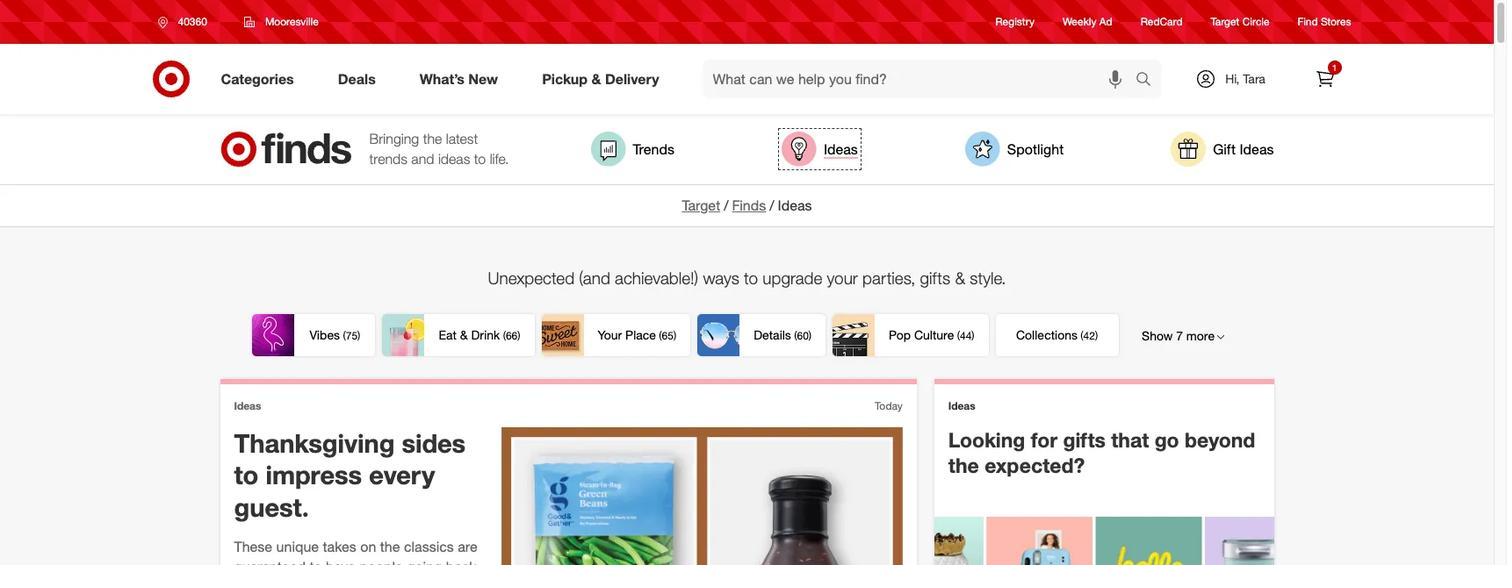 Task type: describe. For each thing, give the bounding box(es) containing it.
60
[[797, 329, 809, 343]]

1 vertical spatial &
[[955, 268, 965, 288]]

parties,
[[863, 268, 916, 288]]

) inside pop culture ( 44 )
[[972, 329, 975, 343]]

finds link
[[732, 197, 766, 214]]

redcard
[[1141, 15, 1183, 28]]

expected?
[[985, 453, 1085, 478]]

your
[[827, 268, 858, 288]]

these unique takes on the classics are guaranteed to have people going bac
[[234, 538, 478, 566]]

gifts inside looking for gifts that go beyond the expected?
[[1063, 428, 1106, 453]]

target circle
[[1211, 15, 1270, 28]]

1 link
[[1306, 60, 1345, 98]]

( inside details ( 60 )
[[794, 329, 797, 343]]

What can we help you find? suggestions appear below search field
[[702, 60, 1140, 98]]

impress
[[266, 460, 362, 491]]

what's
[[420, 70, 465, 87]]

gift
[[1213, 140, 1236, 158]]

ideas link
[[782, 132, 858, 167]]

( inside vibes ( 75 )
[[343, 329, 346, 343]]

registry
[[996, 15, 1035, 28]]

gift ideas link
[[1171, 132, 1274, 167]]

( inside the 'eat & drink ( 66 )'
[[503, 329, 506, 343]]

0 vertical spatial gifts
[[920, 268, 951, 288]]

style.
[[970, 268, 1006, 288]]

details
[[754, 328, 791, 343]]

1 / from the left
[[724, 197, 729, 214]]

ideas inside the gift ideas link
[[1240, 140, 1274, 158]]

bringing the latest trends and ideas to life.
[[369, 130, 509, 168]]

sides
[[402, 428, 466, 460]]

guest.
[[234, 492, 309, 523]]

have
[[326, 558, 356, 566]]

hi, tara
[[1226, 71, 1266, 86]]

hi,
[[1226, 71, 1240, 86]]

weekly ad
[[1063, 15, 1113, 28]]

unexpected
[[488, 268, 575, 288]]

gift ideas
[[1213, 140, 1274, 158]]

go
[[1155, 428, 1180, 453]]

upgrade
[[763, 268, 823, 288]]

to inside these unique takes on the classics are guaranteed to have people going bac
[[310, 558, 322, 566]]

classics
[[404, 538, 454, 556]]

42
[[1084, 329, 1095, 343]]

deals
[[338, 70, 376, 87]]

deals link
[[323, 60, 398, 98]]

on
[[360, 538, 376, 556]]

& for pickup & delivery
[[592, 70, 601, 87]]

target / finds / ideas
[[682, 197, 812, 214]]

weekly ad link
[[1063, 14, 1113, 29]]

trends
[[633, 140, 675, 158]]

are
[[458, 538, 478, 556]]

target circle link
[[1211, 14, 1270, 29]]

66
[[506, 329, 518, 343]]

your
[[598, 328, 622, 343]]

spotlight link
[[965, 132, 1064, 167]]

40360
[[178, 15, 207, 28]]

1
[[1332, 62, 1337, 73]]

the inside bringing the latest trends and ideas to life.
[[423, 130, 442, 148]]

& for eat & drink ( 66 )
[[460, 328, 468, 343]]

( inside your place ( 65 )
[[659, 329, 662, 343]]

spotlight
[[1007, 140, 1064, 158]]

trends link
[[591, 132, 675, 167]]

what's new link
[[405, 60, 520, 98]]

thanksgiving
[[234, 428, 395, 460]]

40360 button
[[146, 6, 226, 38]]

target link
[[682, 197, 721, 214]]

target for target circle
[[1211, 15, 1240, 28]]

) inside vibes ( 75 )
[[358, 329, 360, 343]]

search
[[1128, 72, 1170, 89]]

categories link
[[206, 60, 316, 98]]

2 / from the left
[[770, 197, 774, 214]]

the inside these unique takes on the classics are guaranteed to have people going bac
[[380, 538, 400, 556]]

people
[[359, 558, 403, 566]]

culture
[[914, 328, 954, 343]]

looking for gifts that go beyond the expected?
[[949, 428, 1256, 478]]

65
[[662, 329, 674, 343]]

stores
[[1321, 15, 1352, 28]]

show
[[1142, 329, 1173, 343]]

place
[[626, 328, 656, 343]]

unexpected (and achievable!) ways to upgrade your parties, gifts & style.
[[488, 268, 1006, 288]]

finds
[[732, 197, 766, 214]]

what's new
[[420, 70, 498, 87]]

pickup & delivery link
[[527, 60, 681, 98]]

bringing
[[369, 130, 419, 148]]



Task type: locate. For each thing, give the bounding box(es) containing it.
2 horizontal spatial the
[[949, 453, 979, 478]]

75
[[346, 329, 358, 343]]

to left life.
[[474, 150, 486, 168]]

/
[[724, 197, 729, 214], [770, 197, 774, 214]]

target
[[1211, 15, 1240, 28], [682, 197, 721, 214]]

0 vertical spatial target
[[1211, 15, 1240, 28]]

to inside bringing the latest trends and ideas to life.
[[474, 150, 486, 168]]

your place ( 65 )
[[598, 328, 677, 343]]

life.
[[490, 150, 509, 168]]

) right details
[[809, 329, 812, 343]]

&
[[592, 70, 601, 87], [955, 268, 965, 288], [460, 328, 468, 343]]

that
[[1112, 428, 1149, 453]]

ideas inside 'ideas' link
[[824, 140, 858, 158]]

( right the place
[[659, 329, 662, 343]]

gifts right for
[[1063, 428, 1106, 453]]

2 vertical spatial &
[[460, 328, 468, 343]]

vibes ( 75 )
[[310, 328, 360, 343]]

0 horizontal spatial gifts
[[920, 268, 951, 288]]

registry link
[[996, 14, 1035, 29]]

44
[[960, 329, 972, 343]]

) right drink
[[518, 329, 521, 343]]

)
[[358, 329, 360, 343], [518, 329, 521, 343], [674, 329, 677, 343], [809, 329, 812, 343], [972, 329, 975, 343], [1095, 329, 1098, 343]]

0 horizontal spatial target
[[682, 197, 721, 214]]

target for target / finds / ideas
[[682, 197, 721, 214]]

drink
[[471, 328, 500, 343]]

1 vertical spatial gifts
[[1063, 428, 1106, 453]]

circle
[[1243, 15, 1270, 28]]

gifts right parties,
[[920, 268, 951, 288]]

& inside pickup & delivery link
[[592, 70, 601, 87]]

these
[[234, 538, 272, 556]]

0 horizontal spatial /
[[724, 197, 729, 214]]

eat
[[439, 328, 457, 343]]

( right details
[[794, 329, 797, 343]]

/ right the finds
[[770, 197, 774, 214]]

pop
[[889, 328, 911, 343]]

the
[[423, 130, 442, 148], [949, 453, 979, 478], [380, 538, 400, 556]]

5 ( from the left
[[957, 329, 960, 343]]

4 ( from the left
[[794, 329, 797, 343]]

the up and
[[423, 130, 442, 148]]

0 vertical spatial &
[[592, 70, 601, 87]]

to
[[474, 150, 486, 168], [744, 268, 758, 288], [234, 460, 259, 491], [310, 558, 322, 566]]

redcard link
[[1141, 14, 1183, 29]]

0 vertical spatial the
[[423, 130, 442, 148]]

guaranteed
[[234, 558, 306, 566]]

pickup
[[542, 70, 588, 87]]

to inside thanksgiving sides to impress every guest.
[[234, 460, 259, 491]]

pickup & delivery
[[542, 70, 659, 87]]

looking
[[949, 428, 1026, 453]]

5 ) from the left
[[972, 329, 975, 343]]

2 vertical spatial the
[[380, 538, 400, 556]]

every
[[369, 460, 435, 491]]

collections ( 42 )
[[1016, 328, 1098, 343]]

weekly
[[1063, 15, 1097, 28]]

2 ( from the left
[[503, 329, 506, 343]]

1 horizontal spatial gifts
[[1063, 428, 1106, 453]]

(and
[[579, 268, 610, 288]]

6 ( from the left
[[1081, 329, 1084, 343]]

& left style.
[[955, 268, 965, 288]]

the inside looking for gifts that go beyond the expected?
[[949, 453, 979, 478]]

( right drink
[[503, 329, 506, 343]]

mooresville
[[265, 15, 319, 28]]

( inside pop culture ( 44 )
[[957, 329, 960, 343]]

more
[[1187, 329, 1215, 343]]

to down unique in the bottom left of the page
[[310, 558, 322, 566]]

6 ) from the left
[[1095, 329, 1098, 343]]

beyond
[[1185, 428, 1256, 453]]

categories
[[221, 70, 294, 87]]

target left finds link
[[682, 197, 721, 214]]

eat & drink ( 66 )
[[439, 328, 521, 343]]

2 ) from the left
[[518, 329, 521, 343]]

/ left the finds
[[724, 197, 729, 214]]

) inside your place ( 65 )
[[674, 329, 677, 343]]

1 horizontal spatial /
[[770, 197, 774, 214]]

to right ways on the left of page
[[744, 268, 758, 288]]

ways
[[703, 268, 740, 288]]

0 horizontal spatial &
[[460, 328, 468, 343]]

to up guest.
[[234, 460, 259, 491]]

1 vertical spatial target
[[682, 197, 721, 214]]

gifts
[[920, 268, 951, 288], [1063, 428, 1106, 453]]

find stores link
[[1298, 14, 1352, 29]]

tara
[[1243, 71, 1266, 86]]

mooresville button
[[233, 6, 330, 38]]

the up people
[[380, 538, 400, 556]]

target left circle
[[1211, 15, 1240, 28]]

) right collections
[[1095, 329, 1098, 343]]

collections
[[1016, 328, 1078, 343]]

) inside collections ( 42 )
[[1095, 329, 1098, 343]]

ideas
[[824, 140, 858, 158], [1240, 140, 1274, 158], [778, 197, 812, 214], [234, 400, 261, 413], [949, 400, 976, 413]]

(
[[343, 329, 346, 343], [503, 329, 506, 343], [659, 329, 662, 343], [794, 329, 797, 343], [957, 329, 960, 343], [1081, 329, 1084, 343]]

collage of gift ideas image
[[935, 518, 1274, 566]]

achievable!)
[[615, 268, 699, 288]]

) inside details ( 60 )
[[809, 329, 812, 343]]

4 ) from the left
[[809, 329, 812, 343]]

show 7 more link
[[1127, 315, 1241, 358]]

) inside the 'eat & drink ( 66 )'
[[518, 329, 521, 343]]

vibes
[[310, 328, 340, 343]]

) right vibes
[[358, 329, 360, 343]]

for
[[1031, 428, 1058, 453]]

1 horizontal spatial the
[[423, 130, 442, 148]]

( right culture on the bottom of the page
[[957, 329, 960, 343]]

takes
[[323, 538, 356, 556]]

show 7 more
[[1142, 329, 1215, 343]]

& right 'pickup'
[[592, 70, 601, 87]]

3 ( from the left
[[659, 329, 662, 343]]

thanksgiving sides to impress every guest. image
[[502, 428, 903, 566]]

ad
[[1100, 15, 1113, 28]]

find
[[1298, 15, 1318, 28]]

1 horizontal spatial &
[[592, 70, 601, 87]]

find stores
[[1298, 15, 1352, 28]]

1 horizontal spatial target
[[1211, 15, 1240, 28]]

ideas
[[438, 150, 470, 168]]

( right vibes
[[343, 329, 346, 343]]

target inside "link"
[[1211, 15, 1240, 28]]

& right eat
[[460, 328, 468, 343]]

( inside collections ( 42 )
[[1081, 329, 1084, 343]]

trends
[[369, 150, 408, 168]]

today
[[875, 400, 903, 413]]

pop culture ( 44 )
[[889, 328, 975, 343]]

2 horizontal spatial &
[[955, 268, 965, 288]]

) right the place
[[674, 329, 677, 343]]

( right collections
[[1081, 329, 1084, 343]]

3 ) from the left
[[674, 329, 677, 343]]

new
[[469, 70, 498, 87]]

1 ( from the left
[[343, 329, 346, 343]]

thanksgiving sides to impress every guest.
[[234, 428, 466, 523]]

unique
[[276, 538, 319, 556]]

0 horizontal spatial the
[[380, 538, 400, 556]]

1 vertical spatial the
[[949, 453, 979, 478]]

1 ) from the left
[[358, 329, 360, 343]]

) right culture on the bottom of the page
[[972, 329, 975, 343]]

search button
[[1128, 60, 1170, 102]]

and
[[411, 150, 434, 168]]

target finds image
[[220, 132, 352, 167]]

latest
[[446, 130, 478, 148]]

the down looking
[[949, 453, 979, 478]]



Task type: vqa. For each thing, say whether or not it's contained in the screenshot.
hi, terry
no



